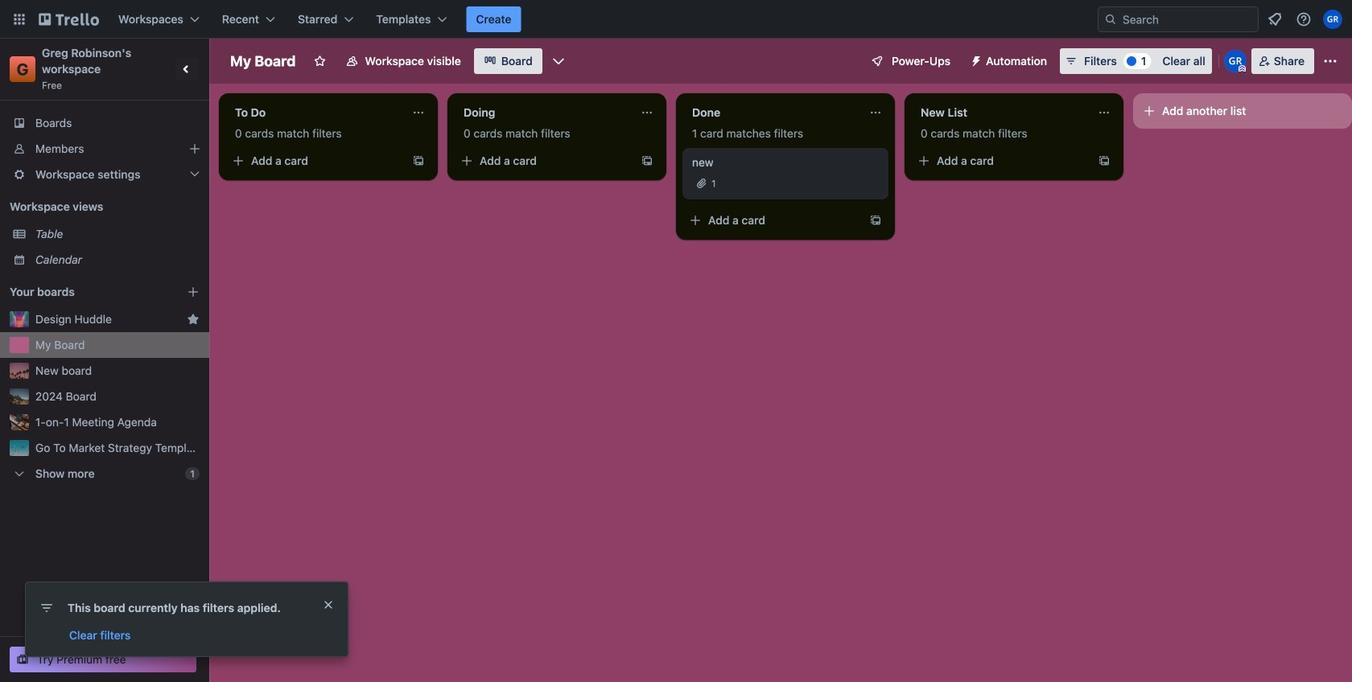 Task type: vqa. For each thing, say whether or not it's contained in the screenshot.
dismiss flag Image
yes



Task type: describe. For each thing, give the bounding box(es) containing it.
search image
[[1104, 13, 1117, 26]]

greg robinson (gregrobinson96) image
[[1224, 50, 1246, 72]]

your boards with 7 items element
[[10, 282, 163, 302]]

0 notifications image
[[1265, 10, 1284, 29]]

this member is an admin of this board. image
[[1238, 65, 1246, 72]]

add board image
[[187, 286, 200, 299]]

show menu image
[[1322, 53, 1338, 69]]



Task type: locate. For each thing, give the bounding box(es) containing it.
0 vertical spatial create from template… image
[[641, 155, 654, 167]]

star or unstar board image
[[313, 55, 326, 68]]

1 horizontal spatial create from template… image
[[869, 214, 882, 227]]

None text field
[[225, 100, 406, 126], [454, 100, 634, 126], [682, 100, 863, 126], [911, 100, 1091, 126], [225, 100, 406, 126], [454, 100, 634, 126], [682, 100, 863, 126], [911, 100, 1091, 126]]

customize views image
[[550, 53, 566, 69]]

0 horizontal spatial create from template… image
[[412, 155, 425, 167]]

Board name text field
[[222, 48, 304, 74]]

create from template… image
[[412, 155, 425, 167], [1098, 155, 1111, 167]]

create from template… image
[[641, 155, 654, 167], [869, 214, 882, 227]]

2 create from template… image from the left
[[1098, 155, 1111, 167]]

1 create from template… image from the left
[[412, 155, 425, 167]]

open information menu image
[[1296, 11, 1312, 27]]

dismiss flag image
[[322, 599, 335, 612]]

workspace navigation collapse icon image
[[175, 58, 198, 80]]

primary element
[[0, 0, 1352, 39]]

0 horizontal spatial create from template… image
[[641, 155, 654, 167]]

alert
[[26, 583, 348, 657]]

Search field
[[1117, 8, 1258, 31]]

greg robinson (gregrobinson96) image
[[1323, 10, 1342, 29]]

back to home image
[[39, 6, 99, 32]]

1 vertical spatial create from template… image
[[869, 214, 882, 227]]

sm image
[[963, 48, 986, 71]]

1 horizontal spatial create from template… image
[[1098, 155, 1111, 167]]

starred icon image
[[187, 313, 200, 326]]



